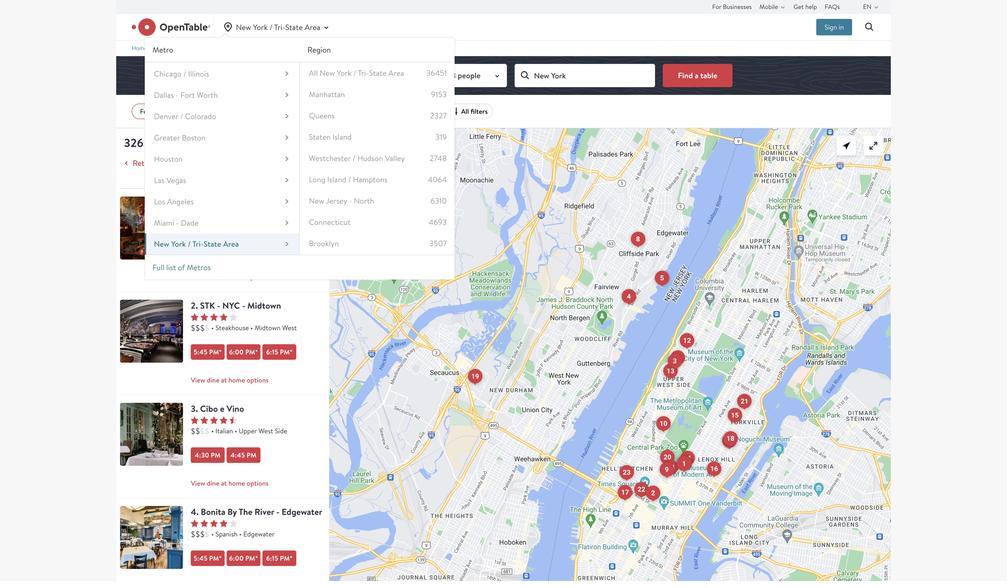 Task type: vqa. For each thing, say whether or not it's contained in the screenshot.
group
no



Task type: locate. For each thing, give the bounding box(es) containing it.
1 horizontal spatial 8
[[636, 235, 640, 243]]

2 vertical spatial midtown
[[255, 323, 281, 332]]

6:15 down the $$$ $ • spanish • edgewater
[[266, 554, 278, 563]]

$$
[[191, 426, 200, 436], [200, 426, 209, 436]]

5:45 pm *
[[194, 348, 222, 357], [194, 554, 222, 563]]

0 vertical spatial 5:45 pm *
[[194, 348, 222, 357]]

0 vertical spatial all
[[309, 68, 318, 78]]

view dine at home options up by
[[191, 479, 269, 488]]

area inside menu
[[389, 68, 404, 78]]

14
[[667, 464, 675, 472]]

results
[[269, 174, 289, 183]]

11
[[684, 454, 692, 462]]

19 button
[[468, 369, 483, 384]]

0 vertical spatial 8
[[451, 70, 456, 81]]

1 vertical spatial view dine at home options button
[[191, 373, 329, 387]]

2 vertical spatial at
[[221, 479, 227, 488]]

home up 2. stk - nyc - midtown
[[229, 272, 245, 282]]

houston
[[154, 154, 183, 164]]

dine for vino
[[207, 479, 219, 488]]

1 vertical spatial 5:45
[[194, 348, 208, 357]]

1 vertical spatial 8
[[636, 235, 640, 243]]

1 vertical spatial all
[[461, 107, 469, 116]]

1 vertical spatial west
[[259, 427, 273, 435]]

1 horizontal spatial york
[[253, 22, 268, 32]]

view for nyc
[[191, 376, 205, 385]]

at for vino
[[221, 479, 227, 488]]

1 vertical spatial state
[[369, 68, 387, 78]]

island
[[333, 132, 352, 142], [327, 174, 347, 185]]

$$$ down the 4. on the left bottom
[[191, 529, 205, 539]]

5
[[660, 274, 664, 282]]

view down 4:30
[[191, 479, 205, 488]]

dine up cibo
[[207, 376, 219, 385]]

1 vertical spatial area
[[389, 68, 404, 78]]

2 vertical spatial area
[[223, 239, 239, 249]]

0 vertical spatial 6:00 pm
[[380, 70, 410, 81]]

view dine at home options button for nyc
[[191, 373, 329, 387]]

0 vertical spatial options
[[247, 272, 269, 282]]

1 horizontal spatial all
[[461, 107, 469, 116]]

view dine at home options button for vino
[[191, 477, 329, 490]]

4 stars image
[[191, 313, 237, 321], [191, 520, 237, 528]]

0 horizontal spatial york
[[171, 239, 186, 249]]

pm
[[398, 70, 410, 81], [211, 244, 220, 254], [247, 244, 257, 254], [282, 244, 291, 254], [209, 348, 219, 357], [245, 348, 255, 357], [280, 348, 290, 357], [211, 451, 221, 460], [247, 451, 257, 460], [209, 554, 219, 563], [245, 554, 255, 563], [280, 554, 290, 563]]

united states
[[157, 44, 191, 52]]

326 restaurants available
[[124, 135, 253, 151]]

midtown right "steakhouse"
[[255, 323, 281, 332]]

view dine at home options button
[[191, 270, 329, 284], [191, 373, 329, 387], [191, 477, 329, 490]]

3 view dine at home options from the top
[[191, 479, 269, 488]]

dine down 5:45 pm link
[[207, 272, 219, 282]]

metro inside "menu"
[[180, 47, 201, 57]]

mobile
[[760, 2, 778, 11]]

1 vertical spatial 6:00 pm *
[[229, 554, 258, 563]]

how
[[215, 174, 229, 183]]

island right long
[[327, 174, 347, 185]]

0 vertical spatial west
[[282, 323, 297, 332]]

6:00 pm *
[[229, 348, 258, 357], [229, 554, 258, 563]]

3 dine from the top
[[207, 479, 219, 488]]

18
[[727, 435, 735, 443]]

0 vertical spatial new york / tri-state area
[[236, 22, 321, 32]]

new up atlanta metro link
[[236, 22, 251, 32]]

9153
[[431, 89, 447, 99]]

at up e
[[221, 376, 227, 385]]

0 vertical spatial area
[[305, 22, 321, 32]]

3 view from the top
[[191, 479, 205, 488]]

home
[[132, 44, 147, 52]]

1 vertical spatial at
[[221, 376, 227, 385]]

1 vertical spatial 5:45 pm *
[[194, 554, 222, 563]]

- left fort
[[176, 90, 179, 100]]

midtown up the $$$ $ • steakhouse • midtown west
[[247, 300, 281, 312]]

staten island
[[309, 132, 352, 142]]

2 vertical spatial home
[[229, 479, 245, 488]]

pm inside 4:45 pm link
[[247, 451, 257, 460]]

at right the metros
[[221, 272, 227, 282]]

1 vertical spatial 4 stars image
[[191, 520, 237, 528]]

0 horizontal spatial 6:00 pm
[[231, 244, 257, 254]]

0 vertical spatial island
[[333, 132, 352, 142]]

0 vertical spatial edgewater
[[282, 506, 322, 518]]

17 button
[[618, 485, 633, 500]]

$
[[205, 323, 209, 333], [205, 529, 209, 539]]

1 vertical spatial 6:15 pm *
[[266, 554, 293, 563]]

2327
[[430, 110, 447, 121]]

view dine at home options button up the '4. bonita by the river - edgewater'
[[191, 477, 329, 490]]

state inside menu
[[369, 68, 387, 78]]

2 horizontal spatial state
[[369, 68, 387, 78]]

1 view dine at home options from the top
[[191, 272, 269, 282]]

new down 'miami'
[[154, 239, 169, 249]]

pan-
[[216, 220, 229, 229]]

1 vertical spatial new york / tri-state area
[[154, 239, 239, 249]]

2 view dine at home options from the top
[[191, 376, 269, 385]]

3 options from the top
[[247, 479, 269, 488]]

- left north
[[349, 196, 352, 206]]

0 vertical spatial york
[[253, 22, 268, 32]]

table
[[701, 70, 718, 81]]

1 $$ from the left
[[191, 426, 200, 436]]

$ down stk
[[205, 323, 209, 333]]

0 vertical spatial $
[[205, 323, 209, 333]]

1 vertical spatial midtown
[[247, 300, 281, 312]]

edgewater
[[282, 506, 322, 518], [243, 530, 275, 539]]

dallas
[[154, 90, 174, 100]]

1 vertical spatial view
[[191, 376, 205, 385]]

2 view from the top
[[191, 376, 205, 385]]

dine for nyc
[[207, 376, 219, 385]]

4 stars image down bonita
[[191, 520, 237, 528]]

$ left spanish
[[205, 529, 209, 539]]

metro left states
[[153, 45, 173, 55]]

greater
[[154, 133, 180, 143]]

view dine at home options button down the 6:00 pm link
[[191, 270, 329, 284]]

5:45 down the $$$ $ • spanish • edgewater
[[194, 554, 208, 563]]

new york / tri-state area navigation
[[145, 14, 455, 280]]

0 vertical spatial $$$
[[191, 220, 205, 230]]

new york / tri-state area inside metros "menu"
[[154, 239, 239, 249]]

metros menu
[[145, 42, 300, 276]]

i
[[415, 141, 417, 151]]

area left 36451
[[389, 68, 404, 78]]

all filters button
[[441, 104, 493, 119]]

8 inside button
[[636, 235, 640, 243]]

0 down queens
[[329, 128, 334, 138]]

1 horizontal spatial west
[[282, 323, 297, 332]]

2 vertical spatial view dine at home options
[[191, 479, 269, 488]]

2 vertical spatial state
[[204, 239, 221, 249]]

list inside new york / tri-state area navigation
[[166, 262, 176, 273]]

1.
[[191, 196, 196, 209]]

6:15 down east
[[268, 244, 280, 254]]

west inside the $$$ $ • steakhouse • midtown west
[[282, 323, 297, 332]]

4 stars image down stk
[[191, 313, 237, 321]]

22
[[638, 486, 646, 494]]

list inside button
[[167, 158, 177, 168]]

2 options from the top
[[247, 376, 269, 385]]

home link
[[132, 44, 147, 52]]

1 horizontal spatial state
[[285, 22, 303, 32]]

get help
[[794, 2, 817, 11]]

atlanta metro
[[154, 47, 201, 57]]

/ inside dropdown button
[[270, 22, 273, 32]]

1 vertical spatial $$$
[[191, 323, 205, 333]]

1 4 stars image from the top
[[191, 313, 237, 321]]

21 button
[[738, 394, 752, 409]]

5:45 down 2.
[[194, 348, 208, 357]]

319
[[436, 132, 447, 142]]

2 6:15 pm * from the top
[[266, 554, 293, 563]]

1 vertical spatial home
[[229, 376, 245, 385]]

• left "steakhouse"
[[211, 323, 214, 332]]

at up bonita
[[221, 479, 227, 488]]

2 vertical spatial options
[[247, 479, 269, 488]]

1 6:00 pm * from the top
[[229, 348, 258, 357]]

chicago / illinois link
[[145, 63, 299, 84]]

2 dine from the top
[[207, 376, 219, 385]]

home up 'vino'
[[229, 376, 245, 385]]

list right to
[[167, 158, 177, 168]]

• left pan-
[[211, 220, 214, 229]]

15
[[731, 411, 739, 419]]

1 vertical spatial options
[[247, 376, 269, 385]]

asian
[[229, 220, 245, 229]]

2 5:45 pm * from the top
[[194, 554, 222, 563]]

view dine at home options button up 'vino'
[[191, 373, 329, 387]]

1 horizontal spatial 6:00 pm
[[380, 70, 410, 81]]

york inside menu
[[337, 68, 352, 78]]

york inside dropdown button
[[253, 22, 268, 32]]

3 home from the top
[[229, 479, 245, 488]]

options for vino
[[247, 479, 269, 488]]

4:45 pm
[[231, 451, 257, 460]]

full list of metros
[[153, 262, 211, 273]]

1 5:45 pm * from the top
[[194, 348, 222, 357]]

2 vertical spatial 6:15
[[266, 554, 278, 563]]

6:00 pm * down the $$$ $ • spanish • edgewater
[[229, 554, 258, 563]]

0 horizontal spatial 8
[[451, 70, 456, 81]]

2 vertical spatial york
[[171, 239, 186, 249]]

all inside button
[[461, 107, 469, 116]]

0 vertical spatial at
[[221, 272, 227, 282]]

2 $ from the top
[[205, 529, 209, 539]]

orange county
[[154, 260, 206, 271]]

2 horizontal spatial tri-
[[358, 68, 369, 78]]

area up region
[[305, 22, 321, 32]]

move
[[419, 141, 437, 151]]

2 vertical spatial 5:45
[[194, 554, 208, 563]]

3
[[673, 357, 677, 365]]

4064
[[428, 174, 447, 185]]

mobile button
[[760, 0, 789, 14]]

view dine at home options up 'vino'
[[191, 376, 269, 385]]

6:00 pm down the "asian"
[[231, 244, 257, 254]]

tao
[[198, 196, 215, 209]]

all inside new york / tri-state area regions menu
[[309, 68, 318, 78]]

york up atlanta metro link
[[253, 22, 268, 32]]

0 horizontal spatial west
[[259, 427, 273, 435]]

0 vertical spatial tri-
[[274, 22, 285, 32]]

0 vertical spatial dine
[[207, 272, 219, 282]]

midtown inside the $$$ $ • steakhouse • midtown west
[[255, 323, 281, 332]]

side
[[275, 427, 287, 435]]

new york / tri-state area up county
[[154, 239, 239, 249]]

2 horizontal spatial york
[[337, 68, 352, 78]]

chicago
[[154, 69, 182, 79]]

0 horizontal spatial state
[[204, 239, 221, 249]]

3 at from the top
[[221, 479, 227, 488]]

list left the of at top
[[166, 262, 176, 273]]

all
[[309, 68, 318, 78], [461, 107, 469, 116]]

1 vertical spatial island
[[327, 174, 347, 185]]

/
[[270, 22, 273, 32], [354, 68, 357, 78], [184, 69, 186, 79], [180, 111, 183, 121], [353, 153, 356, 163], [348, 174, 351, 185], [188, 239, 191, 249]]

opentable logo image
[[132, 18, 210, 36]]

dade
[[181, 218, 199, 228]]

6:00 pm * down the $$$ $ • steakhouse • midtown west
[[229, 348, 258, 357]]

1 horizontal spatial edgewater
[[282, 506, 322, 518]]

metro up the illinois
[[180, 47, 201, 57]]

5:45 pm * down spanish
[[194, 554, 222, 563]]

new york / tri-state area up region
[[236, 22, 321, 32]]

2 vertical spatial tri-
[[193, 239, 204, 249]]

3 view dine at home options button from the top
[[191, 477, 329, 490]]

4:30 pm
[[195, 451, 221, 460]]

york up the 'manhattan' in the top left of the page
[[337, 68, 352, 78]]

16
[[711, 465, 718, 473]]

$$$ down 2.
[[191, 323, 205, 333]]

midtown left east
[[250, 220, 276, 229]]

edgewater down the '4. bonita by the river - edgewater'
[[243, 530, 275, 539]]

all down region
[[309, 68, 318, 78]]

orange county link
[[145, 255, 299, 276]]

5:45 pm * down "steakhouse"
[[194, 348, 222, 357]]

view dine at home options for vino
[[191, 479, 269, 488]]

2 $$$ from the top
[[191, 323, 205, 333]]

metro
[[153, 45, 173, 55], [180, 47, 201, 57]]

2 4 stars image from the top
[[191, 520, 237, 528]]

0 vertical spatial 4 stars image
[[191, 313, 237, 321]]

a photo of tao uptown restaurant image
[[120, 197, 183, 260]]

new york / tri-state area inside dropdown button
[[236, 22, 321, 32]]

colorado
[[185, 111, 216, 121]]

view down county
[[191, 272, 205, 282]]

island right staten at the top of the page
[[333, 132, 352, 142]]

0 0
[[329, 128, 339, 138]]

0 horizontal spatial area
[[223, 239, 239, 249]]

3 $$$ from the top
[[191, 529, 205, 539]]

1 vertical spatial 6:15
[[266, 348, 278, 357]]

1 horizontal spatial tri-
[[274, 22, 285, 32]]

0 vertical spatial state
[[285, 22, 303, 32]]

• right the "asian"
[[246, 220, 249, 229]]

all left filters
[[461, 107, 469, 116]]

6:15 pm *
[[266, 348, 293, 357], [266, 554, 293, 563]]

1 home from the top
[[229, 272, 245, 282]]

0 vertical spatial home
[[229, 272, 245, 282]]

area inside dropdown button
[[305, 22, 321, 32]]

4.6 stars image
[[191, 417, 237, 424]]

home for vino
[[229, 479, 245, 488]]

a photo of stk - nyc - midtown restaurant image
[[120, 300, 183, 363]]

edgewater right river
[[282, 506, 322, 518]]

state inside metros "menu"
[[204, 239, 221, 249]]

1 vertical spatial $
[[205, 529, 209, 539]]

en button
[[863, 0, 883, 14]]

1 vertical spatial tri-
[[358, 68, 369, 78]]

east
[[278, 220, 290, 229]]

return
[[133, 158, 156, 168]]

1 horizontal spatial metro
[[180, 47, 201, 57]]

search
[[382, 141, 404, 151]]

1 vertical spatial view dine at home options
[[191, 376, 269, 385]]

0 vertical spatial view dine at home options button
[[191, 270, 329, 284]]

search icon image
[[864, 21, 876, 33]]

2 vertical spatial view dine at home options button
[[191, 477, 329, 490]]

0 vertical spatial 5:45
[[195, 244, 209, 254]]

view dine at home options up nyc
[[191, 272, 269, 282]]

• left spanish
[[211, 530, 214, 539]]

1 vertical spatial edgewater
[[243, 530, 275, 539]]

dine up bonita
[[207, 479, 219, 488]]

5:45 up county
[[195, 244, 209, 254]]

6:15 down the $$$ $ • steakhouse • midtown west
[[266, 348, 278, 357]]

$$$ down 1.
[[191, 220, 205, 230]]

20 button
[[661, 450, 675, 465]]

2 vertical spatial $$$
[[191, 529, 205, 539]]

ranked
[[290, 174, 310, 183]]

area down the "asian"
[[223, 239, 239, 249]]

- right stk
[[217, 300, 220, 312]]

0 vertical spatial 6:00 pm *
[[229, 348, 258, 357]]

west inside $$ $$ • italian • upper west side
[[259, 427, 273, 435]]

list
[[167, 158, 177, 168], [166, 262, 176, 273]]

home down the "4:45"
[[229, 479, 245, 488]]

2 vertical spatial view
[[191, 479, 205, 488]]

spanish
[[216, 530, 238, 539]]

dallas - fort worth link
[[145, 84, 299, 106]]

2 6:00 pm * from the top
[[229, 554, 258, 563]]

angeles
[[167, 196, 194, 207]]

1 6:15 pm * from the top
[[266, 348, 293, 357]]

1 dine from the top
[[207, 272, 219, 282]]

1 vertical spatial york
[[337, 68, 352, 78]]

miami - dade link
[[145, 212, 299, 234]]

12 button
[[680, 333, 695, 348]]

0 vertical spatial view dine at home options
[[191, 272, 269, 282]]

view up 3.
[[191, 376, 205, 385]]

1 vertical spatial list
[[166, 262, 176, 273]]

5:45 for stk
[[194, 348, 208, 357]]

2 vertical spatial dine
[[207, 479, 219, 488]]

2 at from the top
[[221, 376, 227, 385]]

york down the miami - dade
[[171, 239, 186, 249]]

1 horizontal spatial area
[[305, 22, 321, 32]]

new inside dropdown button
[[236, 22, 251, 32]]

illinois
[[188, 69, 209, 79]]

0 right staten at the top of the page
[[334, 128, 339, 138]]

restaurants
[[146, 135, 207, 151]]

None field
[[515, 64, 655, 87]]

8 for 8 people
[[451, 70, 456, 81]]

0 vertical spatial list
[[167, 158, 177, 168]]

manhattan
[[309, 89, 345, 99]]

0 horizontal spatial metro
[[153, 45, 173, 55]]

1 $ from the top
[[205, 323, 209, 333]]

west
[[282, 323, 297, 332], [259, 427, 273, 435]]

4693
[[429, 217, 447, 227]]

0 vertical spatial view
[[191, 272, 205, 282]]

0 horizontal spatial tri-
[[193, 239, 204, 249]]

island for long
[[327, 174, 347, 185]]

1 vertical spatial dine
[[207, 376, 219, 385]]

8 people
[[451, 70, 481, 81]]

2 horizontal spatial area
[[389, 68, 404, 78]]

0 vertical spatial 6:15 pm *
[[266, 348, 293, 357]]

0 horizontal spatial all
[[309, 68, 318, 78]]

chicago / illinois
[[154, 69, 209, 79]]

2 view dine at home options button from the top
[[191, 373, 329, 387]]

faqs button
[[825, 0, 840, 14]]

at for nyc
[[221, 376, 227, 385]]

$$$
[[191, 220, 205, 230], [191, 323, 205, 333], [191, 529, 205, 539]]

13 button
[[664, 364, 678, 379]]

0 horizontal spatial edgewater
[[243, 530, 275, 539]]

2 home from the top
[[229, 376, 245, 385]]

orange
[[154, 260, 180, 271]]

6:00 pm left 36451
[[380, 70, 410, 81]]



Task type: describe. For each thing, give the bounding box(es) containing it.
a
[[695, 70, 699, 81]]

home for nyc
[[229, 376, 245, 385]]

new jersey - north
[[309, 196, 374, 206]]

states
[[176, 44, 191, 52]]

state inside dropdown button
[[285, 22, 303, 32]]

$$ $$ • italian • upper west side
[[191, 426, 287, 436]]

24 button
[[722, 434, 737, 449]]

pm inside 4:30 pm link
[[211, 451, 221, 460]]

sign in
[[825, 23, 844, 31]]

denver / colorado link
[[145, 106, 299, 127]]

hamptons
[[353, 174, 388, 185]]

1
[[683, 460, 686, 468]]

e
[[220, 403, 225, 415]]

15 button
[[728, 408, 742, 423]]

west for 3. cibo e vino
[[259, 427, 273, 435]]

staten
[[309, 132, 331, 142]]

all for all new york / tri-state area
[[309, 68, 318, 78]]

view
[[178, 158, 194, 168]]

4 stars image for bonita
[[191, 520, 237, 528]]

6:00 pm * for nyc
[[229, 348, 258, 357]]

$$$ $ • steakhouse • midtown west
[[191, 323, 297, 333]]

midtown for -
[[247, 300, 281, 312]]

6:00 pm * for the
[[229, 554, 258, 563]]

• right spanish
[[239, 530, 242, 539]]

york inside metros "menu"
[[171, 239, 186, 249]]

tri- inside menu
[[358, 68, 369, 78]]

6
[[683, 459, 687, 467]]

tri- inside dropdown button
[[274, 22, 285, 32]]

connecticut
[[309, 217, 351, 227]]

$$$ for 2.
[[191, 323, 205, 333]]

area inside metros "menu"
[[223, 239, 239, 249]]

fort
[[181, 90, 195, 100]]

featured
[[241, 174, 268, 183]]

1 view from the top
[[191, 272, 205, 282]]

midtown for •
[[255, 323, 281, 332]]

in
[[839, 23, 844, 31]]

4 stars image for stk
[[191, 313, 237, 321]]

6:15 pm
[[268, 244, 291, 254]]

1 $$$ from the top
[[191, 220, 205, 230]]

6:15 for midtown
[[266, 348, 278, 357]]

las vegas link
[[145, 170, 299, 191]]

pm inside 6:15 pm link
[[282, 244, 291, 254]]

1 view dine at home options button from the top
[[191, 270, 329, 284]]

a photo of bonita by the river - edgewater restaurant image
[[120, 506, 183, 569]]

metros
[[187, 262, 211, 273]]

$ for stk
[[205, 323, 209, 333]]

1 at from the top
[[221, 272, 227, 282]]

36451
[[426, 68, 447, 78]]

4:30
[[195, 451, 209, 460]]

los
[[154, 196, 165, 207]]

location detection icon image
[[841, 140, 853, 152]]

6:15 pm * for -
[[266, 554, 293, 563]]

- right nyc
[[242, 300, 245, 312]]

• down 4.6 stars image
[[211, 427, 214, 435]]

9
[[665, 466, 669, 474]]

upper
[[239, 427, 257, 435]]

view for vino
[[191, 479, 205, 488]]

2 $$ from the left
[[200, 426, 209, 436]]

island for staten
[[333, 132, 352, 142]]

0 vertical spatial 6:15
[[268, 244, 280, 254]]

region
[[308, 45, 331, 55]]

available
[[209, 135, 253, 151]]

north
[[354, 196, 374, 206]]

20
[[664, 453, 672, 461]]

7 button
[[671, 350, 685, 365]]

pm inside the 6:00 pm link
[[247, 244, 257, 254]]

6:15 for -
[[266, 554, 278, 563]]

map region
[[221, 34, 965, 581]]

are
[[230, 174, 240, 183]]

stk
[[200, 300, 215, 312]]

2. stk - nyc - midtown
[[191, 300, 281, 312]]

4:45 pm link
[[227, 448, 261, 463]]

5:45 pm * for bonita
[[194, 554, 222, 563]]

los angeles link
[[145, 191, 299, 212]]

new inside metros "menu"
[[154, 239, 169, 249]]

as
[[406, 141, 413, 151]]

$$$ for 4.
[[191, 529, 205, 539]]

tri- inside metros "menu"
[[193, 239, 204, 249]]

13
[[667, 367, 675, 375]]

options for nyc
[[247, 376, 269, 385]]

search as i move
[[382, 141, 437, 151]]

- right river
[[276, 506, 280, 518]]

all for all filters
[[461, 107, 469, 116]]

6:15 pm link
[[263, 241, 296, 257]]

18 button
[[724, 431, 738, 446]]

1 vertical spatial 6:00 pm
[[231, 244, 257, 254]]

17
[[622, 488, 629, 496]]

6:00 pm link
[[227, 241, 261, 257]]

all new york / tri-state area
[[309, 68, 404, 78]]

dallas - fort worth
[[154, 90, 218, 100]]

5:45 pm * for stk
[[194, 348, 222, 357]]

• right italian
[[235, 427, 237, 435]]

full list of metros link
[[153, 262, 211, 273]]

west for 2. stk - nyc - midtown
[[282, 323, 297, 332]]

a photo of cibo e vino restaurant image
[[120, 403, 183, 466]]

0 vertical spatial midtown
[[250, 220, 276, 229]]

$ for bonita
[[205, 529, 209, 539]]

Please input a Location, Restaurant or Cuisine field
[[515, 64, 655, 87]]

view dine at home options for nyc
[[191, 376, 269, 385]]

6:15 pm * for midtown
[[266, 348, 293, 357]]

8 for 8
[[636, 235, 640, 243]]

6 button
[[678, 456, 692, 471]]

by
[[228, 506, 237, 518]]

2748
[[430, 153, 447, 163]]

• right "steakhouse"
[[251, 323, 253, 332]]

1 0 from the left
[[329, 128, 334, 138]]

12
[[684, 337, 691, 345]]

pm inside 5:45 pm link
[[211, 244, 220, 254]]

bonita
[[201, 506, 226, 518]]

23 button
[[620, 465, 634, 480]]

cibo
[[200, 403, 218, 415]]

8 button
[[631, 232, 646, 247]]

faqs
[[825, 2, 840, 11]]

miami - dade
[[154, 218, 199, 228]]

2 0 from the left
[[334, 128, 339, 138]]

19
[[472, 372, 479, 380]]

for
[[713, 2, 722, 11]]

16 button
[[707, 462, 722, 477]]

greater boston
[[154, 133, 206, 143]]

queens
[[309, 110, 335, 121]]

3507
[[430, 238, 447, 249]]

5:45 for bonita
[[194, 554, 208, 563]]

11 button
[[681, 451, 695, 466]]

2.
[[191, 300, 198, 312]]

• pan-asian • midtown east
[[211, 220, 290, 229]]

new up the 'manhattan' in the top left of the page
[[320, 68, 335, 78]]

new york / tri-state area button
[[222, 14, 332, 40]]

all filters
[[461, 107, 488, 116]]

sign
[[825, 23, 837, 31]]

get
[[794, 2, 804, 11]]

10
[[660, 420, 668, 428]]

4.
[[191, 506, 199, 518]]

new york / tri-state area regions menu
[[300, 62, 455, 275]]

new left jersey
[[309, 196, 324, 206]]

edgewater inside the $$$ $ • spanish • edgewater
[[243, 530, 275, 539]]

long island / hamptons
[[309, 174, 388, 185]]

22 button
[[635, 482, 649, 497]]

- left dade
[[176, 218, 179, 228]]

los angeles
[[154, 196, 194, 207]]

westchester
[[309, 153, 351, 163]]

hudson
[[358, 153, 383, 163]]

1 options from the top
[[247, 272, 269, 282]]

find a table
[[678, 70, 718, 81]]

326
[[124, 135, 144, 151]]

9 button
[[660, 462, 674, 477]]

- inside menu
[[349, 196, 352, 206]]

- inside 'link'
[[176, 90, 179, 100]]



